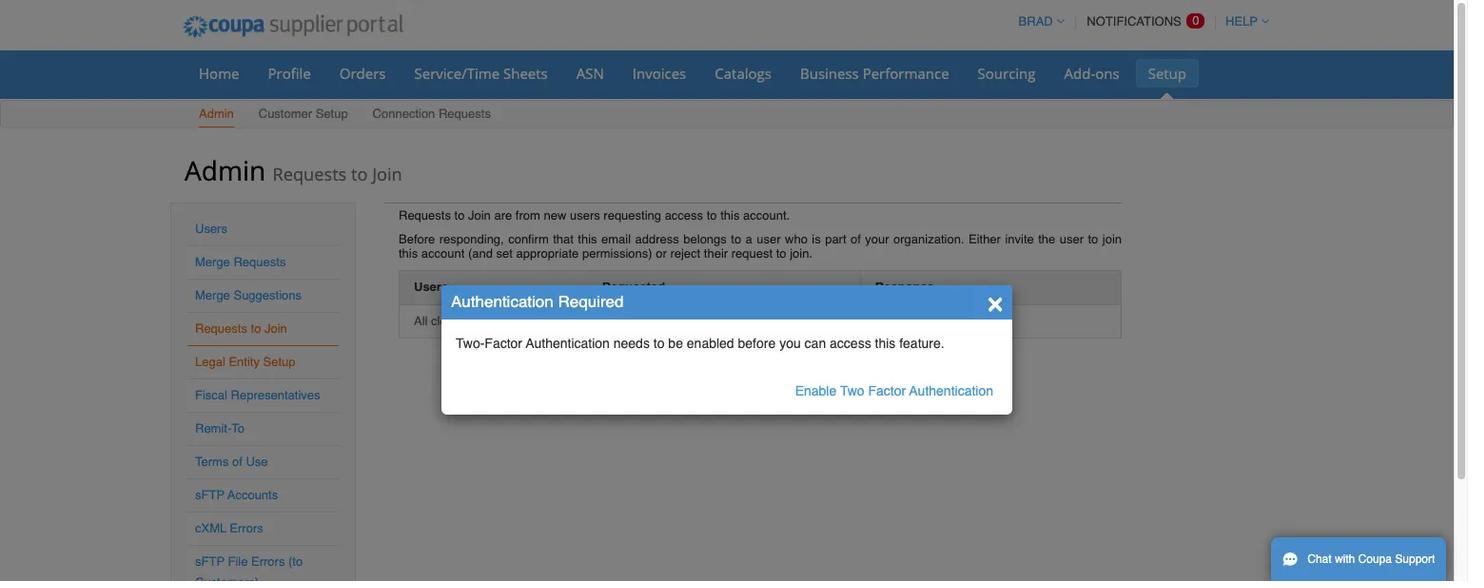 Task type: vqa. For each thing, say whether or not it's contained in the screenshot.
Profile
yes



Task type: locate. For each thing, give the bounding box(es) containing it.
sftp up 'cxml'
[[195, 488, 225, 503]]

0 vertical spatial setup
[[1149, 64, 1187, 83]]

1 vertical spatial users
[[414, 280, 449, 294]]

1 vertical spatial errors
[[251, 555, 285, 569]]

1 vertical spatial sftp
[[195, 555, 225, 569]]

requests down customer setup link
[[273, 163, 347, 186]]

access right can on the bottom of page
[[830, 336, 872, 351]]

0 vertical spatial join
[[1103, 232, 1122, 247]]

0 horizontal spatial factor
[[485, 336, 523, 351]]

coupa supplier portal image
[[170, 3, 416, 50]]

authentication up open
[[451, 292, 554, 311]]

1 vertical spatial authentication
[[526, 336, 610, 351]]

0 vertical spatial admin
[[199, 107, 234, 121]]

factor
[[485, 336, 523, 351], [869, 384, 906, 399]]

merge requests
[[195, 255, 286, 269]]

that
[[553, 232, 574, 247]]

join inside requests to join are from new users requesting access to this account. before responding, confirm that this email address belongs to a user who is part of your organization. either invite the user to join this account (and set appropriate permissions) or reject their request to join.
[[468, 208, 491, 223]]

1 vertical spatial join
[[468, 208, 491, 223]]

profile link
[[256, 59, 324, 88]]

cxml errors
[[195, 522, 263, 536]]

factor right two
[[869, 384, 906, 399]]

1 horizontal spatial setup
[[316, 107, 348, 121]]

0 horizontal spatial join
[[543, 314, 562, 328]]

errors inside sftp file errors (to customers)
[[251, 555, 285, 569]]

1 horizontal spatial access
[[830, 336, 872, 351]]

0 vertical spatial users
[[195, 222, 227, 236]]

legal entity setup
[[195, 355, 296, 369]]

business performance link
[[788, 59, 962, 88]]

requests for merge
[[234, 255, 286, 269]]

terms
[[195, 455, 229, 469]]

with
[[1336, 553, 1356, 566]]

2 horizontal spatial join
[[468, 208, 491, 223]]

0 vertical spatial access
[[665, 208, 704, 223]]

service/time sheets link
[[402, 59, 561, 88]]

merge for merge requests
[[195, 255, 230, 269]]

merge for merge suggestions
[[195, 288, 230, 303]]

1 horizontal spatial users
[[414, 280, 449, 294]]

customer setup link
[[258, 103, 349, 128]]

requests inside admin requests to join
[[273, 163, 347, 186]]

1 horizontal spatial join
[[372, 163, 402, 186]]

admin down the admin link
[[185, 152, 266, 189]]

either
[[969, 232, 1001, 247]]

you
[[780, 336, 801, 351]]

2 merge from the top
[[195, 288, 230, 303]]

invoices link
[[621, 59, 699, 88]]

connection requests link
[[372, 103, 492, 128]]

of right part
[[851, 232, 861, 247]]

0 horizontal spatial setup
[[263, 355, 296, 369]]

1 vertical spatial of
[[232, 455, 243, 469]]

fiscal representatives
[[195, 388, 320, 403]]

authentication down requests.
[[526, 336, 610, 351]]

merge down users link
[[195, 255, 230, 269]]

of left the use
[[232, 455, 243, 469]]

users link
[[195, 222, 227, 236]]

access up belongs
[[665, 208, 704, 223]]

join left are
[[468, 208, 491, 223]]

join.
[[790, 247, 813, 261]]

your
[[866, 232, 890, 247]]

2 vertical spatial join
[[265, 322, 287, 336]]

1 merge from the top
[[195, 255, 230, 269]]

business performance
[[801, 64, 950, 83]]

sftp accounts link
[[195, 488, 278, 503]]

appropriate
[[517, 247, 579, 261]]

business
[[801, 64, 859, 83]]

users down account
[[414, 280, 449, 294]]

sourcing
[[978, 64, 1036, 83]]

set
[[497, 247, 513, 261]]

be
[[669, 336, 683, 351]]

1 vertical spatial join
[[543, 314, 562, 328]]

1 horizontal spatial of
[[851, 232, 861, 247]]

user down authentication required
[[515, 314, 539, 328]]

× button
[[988, 287, 1003, 317]]

0 vertical spatial sftp
[[195, 488, 225, 503]]

0 horizontal spatial access
[[665, 208, 704, 223]]

to inside admin requests to join
[[351, 163, 368, 186]]

this up belongs
[[721, 208, 740, 223]]

responding,
[[440, 232, 504, 247]]

setup right 'customer'
[[316, 107, 348, 121]]

merge requests link
[[195, 255, 286, 269]]

orders
[[340, 64, 386, 83]]

merge down merge requests on the top
[[195, 288, 230, 303]]

2 vertical spatial authentication
[[910, 384, 994, 399]]

join for requests to join
[[265, 322, 287, 336]]

two-
[[456, 336, 485, 351]]

to
[[351, 163, 368, 186], [455, 208, 465, 223], [707, 208, 717, 223], [731, 232, 742, 247], [1089, 232, 1099, 247], [777, 247, 787, 261], [251, 322, 261, 336], [654, 336, 665, 351]]

join down connection
[[372, 163, 402, 186]]

file
[[228, 555, 248, 569]]

requests down service/time
[[439, 107, 491, 121]]

all
[[414, 314, 428, 328]]

errors left (to
[[251, 555, 285, 569]]

add-ons link
[[1053, 59, 1133, 88]]

requesting
[[604, 208, 662, 223]]

add-
[[1065, 64, 1096, 83]]

join right the
[[1103, 232, 1122, 247]]

access
[[665, 208, 704, 223], [830, 336, 872, 351]]

1 vertical spatial merge
[[195, 288, 230, 303]]

this
[[721, 208, 740, 223], [578, 232, 598, 247], [399, 247, 418, 261], [875, 336, 896, 351]]

clear!
[[431, 314, 462, 328]]

join inside admin requests to join
[[372, 163, 402, 186]]

invite
[[1006, 232, 1035, 247]]

2 sftp from the top
[[195, 555, 225, 569]]

user right the
[[1060, 232, 1084, 247]]

cxml errors link
[[195, 522, 263, 536]]

remit-to
[[195, 422, 245, 436]]

0 vertical spatial of
[[851, 232, 861, 247]]

requests up legal
[[195, 322, 247, 336]]

×
[[988, 287, 1003, 317]]

join
[[372, 163, 402, 186], [468, 208, 491, 223], [265, 322, 287, 336]]

1 vertical spatial access
[[830, 336, 872, 351]]

admin
[[199, 107, 234, 121], [185, 152, 266, 189]]

merge suggestions
[[195, 288, 302, 303]]

requests for admin
[[273, 163, 347, 186]]

user right a
[[757, 232, 781, 247]]

users up merge requests on the top
[[195, 222, 227, 236]]

authentication down feature.
[[910, 384, 994, 399]]

admin down home link in the top left of the page
[[199, 107, 234, 121]]

sftp for sftp accounts
[[195, 488, 225, 503]]

belongs
[[684, 232, 727, 247]]

setup right ons
[[1149, 64, 1187, 83]]

errors
[[230, 522, 263, 536], [251, 555, 285, 569]]

0 horizontal spatial join
[[265, 322, 287, 336]]

0 vertical spatial join
[[372, 163, 402, 186]]

authentication
[[451, 292, 554, 311], [526, 336, 610, 351], [910, 384, 994, 399]]

two
[[841, 384, 865, 399]]

enable
[[796, 384, 837, 399]]

profile
[[268, 64, 311, 83]]

access inside requests to join are from new users requesting access to this account. before responding, confirm that this email address belongs to a user who is part of your organization. either invite the user to join this account (and set appropriate permissions) or reject their request to join.
[[665, 208, 704, 223]]

1 sftp from the top
[[195, 488, 225, 503]]

factor down open
[[485, 336, 523, 351]]

before
[[399, 232, 435, 247]]

join down authentication required
[[543, 314, 562, 328]]

0 vertical spatial merge
[[195, 255, 230, 269]]

1 horizontal spatial join
[[1103, 232, 1122, 247]]

before
[[738, 336, 776, 351]]

home
[[199, 64, 239, 83]]

0 horizontal spatial user
[[515, 314, 539, 328]]

join inside requests to join are from new users requesting access to this account. before responding, confirm that this email address belongs to a user who is part of your organization. either invite the user to join this account (and set appropriate permissions) or reject their request to join.
[[1103, 232, 1122, 247]]

sftp inside sftp file errors (to customers)
[[195, 555, 225, 569]]

(to
[[288, 555, 303, 569]]

who
[[785, 232, 808, 247]]

setup up representatives
[[263, 355, 296, 369]]

connection requests
[[373, 107, 491, 121]]

authentication required
[[451, 292, 624, 311]]

terms of use link
[[195, 455, 268, 469]]

requests up "before"
[[399, 208, 451, 223]]

admin for admin
[[199, 107, 234, 121]]

join down the suggestions
[[265, 322, 287, 336]]

sftp up customers)
[[195, 555, 225, 569]]

admin requests to join
[[185, 152, 402, 189]]

terms of use
[[195, 455, 268, 469]]

1 vertical spatial admin
[[185, 152, 266, 189]]

errors down accounts
[[230, 522, 263, 536]]

requests up the suggestions
[[234, 255, 286, 269]]

1 vertical spatial factor
[[869, 384, 906, 399]]

add-ons
[[1065, 64, 1120, 83]]

fiscal representatives link
[[195, 388, 320, 403]]

setup
[[1149, 64, 1187, 83], [316, 107, 348, 121], [263, 355, 296, 369]]

0 horizontal spatial of
[[232, 455, 243, 469]]

performance
[[863, 64, 950, 83]]

2 vertical spatial setup
[[263, 355, 296, 369]]

asn link
[[564, 59, 617, 88]]

sftp
[[195, 488, 225, 503], [195, 555, 225, 569]]

fiscal
[[195, 388, 227, 403]]

their
[[704, 247, 728, 261]]

requests
[[439, 107, 491, 121], [273, 163, 347, 186], [399, 208, 451, 223], [234, 255, 286, 269], [195, 322, 247, 336]]

requests inside connection requests link
[[439, 107, 491, 121]]

user
[[757, 232, 781, 247], [1060, 232, 1084, 247], [515, 314, 539, 328]]



Task type: describe. For each thing, give the bounding box(es) containing it.
service/time sheets
[[415, 64, 548, 83]]

enable two factor authentication link
[[796, 384, 994, 399]]

0 vertical spatial errors
[[230, 522, 263, 536]]

response
[[876, 280, 935, 294]]

entity
[[229, 355, 260, 369]]

requests for connection
[[439, 107, 491, 121]]

setup link
[[1136, 59, 1200, 88]]

to
[[232, 422, 245, 436]]

this left account
[[399, 247, 418, 261]]

accounts
[[228, 488, 278, 503]]

cxml
[[195, 522, 227, 536]]

orders link
[[327, 59, 398, 88]]

customer setup
[[259, 107, 348, 121]]

0 horizontal spatial users
[[195, 222, 227, 236]]

invoices
[[633, 64, 687, 83]]

join for requests to join are from new users requesting access to this account. before responding, confirm that this email address belongs to a user who is part of your organization. either invite the user to join this account (and set appropriate permissions) or reject their request to join.
[[468, 208, 491, 223]]

remit-
[[195, 422, 232, 436]]

two-factor authentication needs to be enabled before you can access this feature.
[[456, 336, 945, 351]]

home link
[[187, 59, 252, 88]]

requests to join are from new users requesting access to this account. before responding, confirm that this email address belongs to a user who is part of your organization. either invite the user to join this account (and set appropriate permissions) or reject their request to join.
[[399, 208, 1122, 261]]

sftp file errors (to customers) link
[[195, 555, 303, 582]]

no
[[465, 314, 481, 328]]

use
[[246, 455, 268, 469]]

sftp for sftp file errors (to customers)
[[195, 555, 225, 569]]

email
[[602, 232, 631, 247]]

chat
[[1308, 553, 1332, 566]]

can
[[805, 336, 827, 351]]

merge suggestions link
[[195, 288, 302, 303]]

required
[[558, 292, 624, 311]]

admin link
[[198, 103, 235, 128]]

are
[[495, 208, 512, 223]]

request
[[732, 247, 773, 261]]

users
[[570, 208, 600, 223]]

requests to join link
[[195, 322, 287, 336]]

sftp file errors (to customers)
[[195, 555, 303, 582]]

confirm
[[509, 232, 549, 247]]

reject
[[671, 247, 701, 261]]

is
[[812, 232, 821, 247]]

address
[[636, 232, 680, 247]]

support
[[1396, 553, 1436, 566]]

this left feature.
[[875, 336, 896, 351]]

part
[[826, 232, 847, 247]]

chat with coupa support
[[1308, 553, 1436, 566]]

0 vertical spatial authentication
[[451, 292, 554, 311]]

(and
[[468, 247, 493, 261]]

new
[[544, 208, 567, 223]]

account.
[[744, 208, 790, 223]]

permissions)
[[583, 247, 653, 261]]

ons
[[1096, 64, 1120, 83]]

0 vertical spatial factor
[[485, 336, 523, 351]]

requests to join
[[195, 322, 287, 336]]

1 horizontal spatial factor
[[869, 384, 906, 399]]

a
[[746, 232, 753, 247]]

legal
[[195, 355, 225, 369]]

sheets
[[504, 64, 548, 83]]

catalogs
[[715, 64, 772, 83]]

account
[[422, 247, 465, 261]]

1 vertical spatial setup
[[316, 107, 348, 121]]

1 horizontal spatial user
[[757, 232, 781, 247]]

coupa
[[1359, 553, 1393, 566]]

service/time
[[415, 64, 500, 83]]

of inside requests to join are from new users requesting access to this account. before responding, confirm that this email address belongs to a user who is part of your organization. either invite the user to join this account (and set appropriate permissions) or reject their request to join.
[[851, 232, 861, 247]]

2 horizontal spatial setup
[[1149, 64, 1187, 83]]

admin for admin requests to join
[[185, 152, 266, 189]]

suggestions
[[234, 288, 302, 303]]

open
[[484, 314, 512, 328]]

asn
[[577, 64, 604, 83]]

connection
[[373, 107, 435, 121]]

enabled
[[687, 336, 735, 351]]

needs
[[614, 336, 650, 351]]

remit-to link
[[195, 422, 245, 436]]

2 horizontal spatial user
[[1060, 232, 1084, 247]]

requests inside requests to join are from new users requesting access to this account. before responding, confirm that this email address belongs to a user who is part of your organization. either invite the user to join this account (and set appropriate permissions) or reject their request to join.
[[399, 208, 451, 223]]

sftp accounts
[[195, 488, 278, 503]]

this down users
[[578, 232, 598, 247]]

the
[[1039, 232, 1056, 247]]

catalogs link
[[703, 59, 784, 88]]

representatives
[[231, 388, 320, 403]]

from
[[516, 208, 541, 223]]



